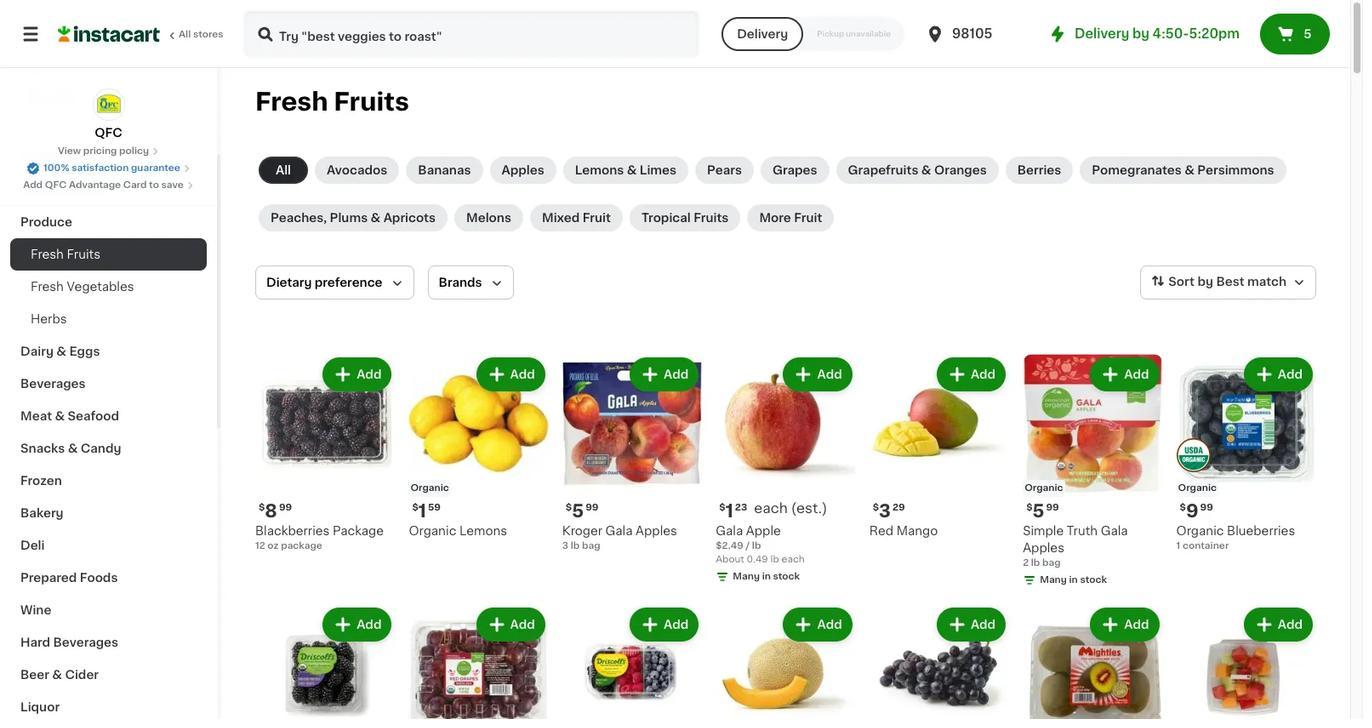 Task type: describe. For each thing, give the bounding box(es) containing it.
view pricing policy link
[[58, 145, 159, 158]]

frozen
[[20, 475, 62, 487]]

99 for simple truth gala apples
[[1046, 503, 1059, 513]]

more fruit link
[[748, 204, 834, 231]]

99 for kroger gala apples
[[586, 503, 599, 513]]

melons link
[[454, 204, 523, 231]]

Search field
[[245, 12, 698, 56]]

dietary preference button
[[255, 266, 414, 300]]

each (est.)
[[754, 502, 827, 515]]

dietary preference
[[266, 277, 383, 289]]

vegetables
[[67, 281, 134, 293]]

grapes link
[[761, 157, 829, 184]]

29
[[893, 503, 905, 513]]

pomegranates & persimmons link
[[1080, 157, 1286, 184]]

view pricing policy
[[58, 146, 149, 156]]

oz
[[268, 542, 279, 551]]

thanksgiving link
[[10, 174, 207, 206]]

brands button
[[428, 266, 514, 300]]

organic inside 'organic blueberries 1 container'
[[1177, 525, 1224, 537]]

organic lemons
[[409, 525, 507, 537]]

lb inside simple truth gala apples 2 lb bag
[[1031, 559, 1040, 568]]

buy it again
[[48, 57, 120, 69]]

gala inside simple truth gala apples 2 lb bag
[[1101, 525, 1128, 537]]

gala apple $2.49 / lb about 0.49 lb each
[[716, 525, 805, 565]]

best
[[1216, 276, 1245, 288]]

fresh for fresh vegetables "link"
[[31, 281, 64, 293]]

1 horizontal spatial stock
[[1080, 576, 1107, 585]]

beer
[[20, 669, 49, 681]]

delivery for delivery by 4:50-5:20pm
[[1075, 27, 1130, 40]]

lemons & limes link
[[563, 157, 689, 184]]

$ for blackberries package
[[259, 503, 265, 513]]

organic blueberries 1 container
[[1177, 525, 1296, 551]]

12
[[255, 542, 265, 551]]

bag inside simple truth gala apples 2 lb bag
[[1043, 559, 1061, 568]]

pricing
[[83, 146, 117, 156]]

100%
[[43, 163, 69, 173]]

(est.)
[[791, 502, 827, 515]]

kroger
[[562, 525, 603, 537]]

qfc inside add qfc advantage card to save link
[[45, 180, 67, 190]]

plums
[[330, 212, 368, 224]]

by for delivery
[[1133, 27, 1150, 40]]

best match
[[1216, 276, 1287, 288]]

& for eggs
[[56, 346, 66, 357]]

buy it again link
[[10, 46, 207, 80]]

add qfc advantage card to save
[[23, 180, 184, 190]]

pomegranates
[[1092, 164, 1182, 176]]

1 vertical spatial fruits
[[694, 212, 729, 224]]

delivery by 4:50-5:20pm link
[[1048, 24, 1240, 44]]

$ 8 99
[[259, 502, 292, 520]]

23
[[735, 503, 747, 513]]

organic up $ 9 99
[[1178, 484, 1217, 493]]

0 vertical spatial fresh
[[255, 89, 328, 114]]

simple truth gala apples 2 lb bag
[[1023, 525, 1128, 568]]

lists
[[48, 91, 77, 103]]

lemons & limes
[[575, 164, 677, 176]]

apples inside simple truth gala apples 2 lb bag
[[1023, 542, 1065, 554]]

lb inside kroger gala apples 3 lb bag
[[571, 542, 580, 551]]

pomegranates & persimmons
[[1092, 164, 1274, 176]]

8
[[265, 502, 277, 520]]

fresh vegetables link
[[10, 271, 207, 303]]

candy
[[81, 443, 121, 454]]

produce
[[20, 216, 72, 228]]

peaches, plums & apricots
[[271, 212, 436, 224]]

recipes link
[[10, 141, 207, 174]]

lb right '/'
[[752, 542, 761, 551]]

red mango
[[870, 525, 938, 537]]

bakery
[[20, 507, 64, 519]]

grapefruits & oranges link
[[836, 157, 999, 184]]

each inside gala apple $2.49 / lb about 0.49 lb each
[[782, 555, 805, 565]]

product group containing 8
[[255, 354, 395, 554]]

5:20pm
[[1189, 27, 1240, 40]]

3 inside kroger gala apples 3 lb bag
[[562, 542, 569, 551]]

apples inside kroger gala apples 3 lb bag
[[636, 525, 677, 537]]

sort
[[1169, 276, 1195, 288]]

to
[[149, 180, 159, 190]]

delivery button
[[722, 17, 804, 51]]

$ 1 23
[[719, 502, 747, 520]]

avocados link
[[315, 157, 399, 184]]

wine link
[[10, 594, 207, 626]]

peaches,
[[271, 212, 327, 224]]

hard
[[20, 637, 50, 648]]

0 horizontal spatial many in stock
[[733, 572, 800, 582]]

all stores link
[[58, 10, 225, 58]]

frozen link
[[10, 465, 207, 497]]

peaches, plums & apricots link
[[259, 204, 448, 231]]

0 horizontal spatial in
[[762, 572, 771, 582]]

add qfc advantage card to save link
[[23, 179, 194, 192]]

bag inside kroger gala apples 3 lb bag
[[582, 542, 600, 551]]

1 horizontal spatial many in stock
[[1040, 576, 1107, 585]]

& for cider
[[52, 669, 62, 681]]

tropical fruits
[[642, 212, 729, 224]]

0 vertical spatial fruits
[[334, 89, 409, 114]]

match
[[1248, 276, 1287, 288]]

herbs
[[31, 313, 67, 325]]

& for persimmons
[[1185, 164, 1195, 176]]

organic up 59
[[411, 484, 449, 493]]

100% satisfaction guarantee
[[43, 163, 180, 173]]

more fruit
[[759, 212, 822, 224]]

card
[[123, 180, 147, 190]]

policy
[[119, 146, 149, 156]]

fresh for fresh fruits link
[[31, 249, 64, 260]]

fruit for more fruit
[[794, 212, 822, 224]]

tropical fruits link
[[630, 204, 741, 231]]

product group containing 9
[[1177, 354, 1317, 554]]

& inside the peaches, plums & apricots link
[[371, 212, 381, 224]]

2
[[1023, 559, 1029, 568]]

0 horizontal spatial lemons
[[459, 525, 507, 537]]

preference
[[315, 277, 383, 289]]

melons
[[466, 212, 511, 224]]

about
[[716, 555, 745, 565]]

& for candy
[[68, 443, 78, 454]]

$2.49
[[716, 542, 744, 551]]

sort by
[[1169, 276, 1214, 288]]



Task type: vqa. For each thing, say whether or not it's contained in the screenshot.
Brussels
no



Task type: locate. For each thing, give the bounding box(es) containing it.
by inside 'link'
[[1133, 27, 1150, 40]]

delivery by 4:50-5:20pm
[[1075, 27, 1240, 40]]

all link
[[259, 157, 308, 184]]

1 horizontal spatial lemons
[[575, 164, 624, 176]]

0 horizontal spatial fruits
[[67, 249, 100, 260]]

4 $ from the left
[[1026, 503, 1033, 513]]

0 vertical spatial by
[[1133, 27, 1150, 40]]

more
[[759, 212, 791, 224]]

1 horizontal spatial bag
[[1043, 559, 1061, 568]]

0 horizontal spatial 1
[[419, 502, 426, 520]]

1 vertical spatial 3
[[562, 542, 569, 551]]

0 vertical spatial bag
[[582, 542, 600, 551]]

& inside the meat & seafood link
[[55, 410, 65, 422]]

fruit right more
[[794, 212, 822, 224]]

Best match Sort by field
[[1141, 266, 1317, 300]]

1 horizontal spatial 1
[[726, 502, 733, 520]]

1 vertical spatial fresh fruits
[[31, 249, 100, 260]]

1 fruit from the left
[[583, 212, 611, 224]]

6 $ from the left
[[873, 503, 879, 513]]

$ up simple
[[1026, 503, 1033, 513]]

fresh down produce
[[31, 249, 64, 260]]

by left 4:50-
[[1133, 27, 1150, 40]]

1 vertical spatial beverages
[[53, 637, 118, 648]]

advantage
[[69, 180, 121, 190]]

99 up the kroger
[[586, 503, 599, 513]]

& left persimmons
[[1185, 164, 1195, 176]]

1 horizontal spatial fresh fruits
[[255, 89, 409, 114]]

$ inside the $ 8 99
[[259, 503, 265, 513]]

3 left 29
[[879, 502, 891, 520]]

1 for $ 1 23
[[726, 502, 733, 520]]

gala right the kroger
[[606, 525, 633, 537]]

$ left 23
[[719, 503, 726, 513]]

0 vertical spatial lemons
[[575, 164, 624, 176]]

1 horizontal spatial delivery
[[1075, 27, 1130, 40]]

beverages up cider
[[53, 637, 118, 648]]

0 horizontal spatial by
[[1133, 27, 1150, 40]]

9
[[1186, 502, 1199, 520]]

all up peaches,
[[276, 164, 291, 176]]

organic up container at the bottom of page
[[1177, 525, 1224, 537]]

1 horizontal spatial many
[[1040, 576, 1067, 585]]

$ for kroger gala apples
[[566, 503, 572, 513]]

fruit
[[583, 212, 611, 224], [794, 212, 822, 224]]

0 vertical spatial each
[[754, 502, 788, 515]]

3 gala from the left
[[606, 525, 633, 537]]

by inside "field"
[[1198, 276, 1214, 288]]

herbs link
[[10, 303, 207, 335]]

2 $ 5 99 from the left
[[566, 502, 599, 520]]

beverages down 'dairy & eggs'
[[20, 378, 86, 390]]

organic up simple
[[1025, 484, 1063, 493]]

mixed fruit link
[[530, 204, 623, 231]]

& right plums
[[371, 212, 381, 224]]

qfc inside qfc link
[[95, 127, 122, 139]]

each inside $1.23 each (estimated) element
[[754, 502, 788, 515]]

0 vertical spatial 3
[[879, 502, 891, 520]]

many in stock down simple truth gala apples 2 lb bag
[[1040, 576, 1107, 585]]

each
[[754, 502, 788, 515], [782, 555, 805, 565]]

qfc logo image
[[92, 89, 125, 121]]

1 left 23
[[726, 502, 733, 520]]

1 horizontal spatial all
[[276, 164, 291, 176]]

gala up $2.49
[[716, 525, 743, 537]]

0 horizontal spatial 3
[[562, 542, 569, 551]]

deli link
[[10, 529, 207, 562]]

99 right 8
[[279, 503, 292, 513]]

$ inside $ 1 59
[[412, 503, 419, 513]]

fruit for mixed fruit
[[583, 212, 611, 224]]

& left limes
[[627, 164, 637, 176]]

& left oranges
[[922, 164, 931, 176]]

99
[[279, 503, 292, 513], [1046, 503, 1059, 513], [586, 503, 599, 513], [1200, 503, 1213, 513]]

$ up the kroger
[[566, 503, 572, 513]]

1 vertical spatial by
[[1198, 276, 1214, 288]]

2 fruit from the left
[[794, 212, 822, 224]]

1
[[419, 502, 426, 520], [726, 502, 733, 520], [1177, 542, 1181, 551]]

stock down simple truth gala apples 2 lb bag
[[1080, 576, 1107, 585]]

dietary
[[266, 277, 312, 289]]

in down simple truth gala apples 2 lb bag
[[1069, 576, 1078, 585]]

apples link
[[490, 157, 556, 184]]

meat & seafood link
[[10, 400, 207, 432]]

$ left 59
[[412, 503, 419, 513]]

1 inside $1.23 each (estimated) element
[[726, 502, 733, 520]]

1 $ from the left
[[259, 503, 265, 513]]

7 $ from the left
[[1180, 503, 1186, 513]]

0 horizontal spatial bag
[[582, 542, 600, 551]]

$ up the 12
[[259, 503, 265, 513]]

persimmons
[[1198, 164, 1274, 176]]

in down 0.49
[[762, 572, 771, 582]]

98105 button
[[925, 10, 1027, 58]]

0 vertical spatial qfc
[[95, 127, 122, 139]]

0 horizontal spatial fresh fruits
[[31, 249, 100, 260]]

& for limes
[[627, 164, 637, 176]]

$ 9 99
[[1180, 502, 1213, 520]]

each right 0.49
[[782, 555, 805, 565]]

qfc up view pricing policy link
[[95, 127, 122, 139]]

2 horizontal spatial apples
[[1023, 542, 1065, 554]]

grapes
[[773, 164, 818, 176]]

1 99 from the left
[[279, 503, 292, 513]]

fruits
[[334, 89, 409, 114], [694, 212, 729, 224], [67, 249, 100, 260]]

dairy & eggs
[[20, 346, 100, 357]]

2 horizontal spatial gala
[[1101, 525, 1128, 537]]

2 horizontal spatial 1
[[1177, 542, 1181, 551]]

qfc link
[[92, 89, 125, 141]]

snacks & candy
[[20, 443, 121, 454]]

0.49
[[747, 555, 768, 565]]

$ inside $ 1 23
[[719, 503, 726, 513]]

dairy
[[20, 346, 54, 357]]

59
[[428, 503, 441, 513]]

$ 5 99 for kroger gala apples
[[566, 502, 599, 520]]

add button
[[324, 359, 390, 390], [478, 359, 544, 390], [632, 359, 697, 390], [785, 359, 851, 390], [939, 359, 1004, 390], [1092, 359, 1158, 390], [1246, 359, 1311, 390], [324, 610, 390, 640], [478, 610, 544, 640], [632, 610, 697, 640], [785, 610, 851, 640], [939, 610, 1004, 640], [1092, 610, 1158, 640], [1246, 610, 1311, 640]]

98105
[[952, 27, 993, 40]]

& right beer
[[52, 669, 62, 681]]

0 horizontal spatial stock
[[773, 572, 800, 582]]

& inside grapefruits & oranges link
[[922, 164, 931, 176]]

& inside pomegranates & persimmons link
[[1185, 164, 1195, 176]]

0 horizontal spatial 5
[[572, 502, 584, 520]]

& left 'eggs'
[[56, 346, 66, 357]]

limes
[[640, 164, 677, 176]]

& for seafood
[[55, 410, 65, 422]]

$ 5 99 for simple truth gala apples
[[1026, 502, 1059, 520]]

0 vertical spatial fresh fruits
[[255, 89, 409, 114]]

blueberries
[[1227, 525, 1296, 537]]

0 horizontal spatial $ 5 99
[[566, 502, 599, 520]]

& inside dairy & eggs link
[[56, 346, 66, 357]]

apple
[[746, 525, 781, 537]]

5 inside 5 button
[[1304, 28, 1312, 40]]

0 horizontal spatial all
[[179, 30, 191, 39]]

many down 0.49
[[733, 572, 760, 582]]

0 horizontal spatial gala
[[606, 525, 633, 537]]

lemons
[[575, 164, 624, 176], [459, 525, 507, 537]]

1 horizontal spatial fruits
[[334, 89, 409, 114]]

1 $ 5 99 from the left
[[1026, 502, 1059, 520]]

1 vertical spatial all
[[276, 164, 291, 176]]

fruit right the mixed
[[583, 212, 611, 224]]

organic down $ 1 59
[[409, 525, 456, 537]]

& for oranges
[[922, 164, 931, 176]]

2 horizontal spatial fruits
[[694, 212, 729, 224]]

& right "meat"
[[55, 410, 65, 422]]

1 inside 'organic blueberries 1 container'
[[1177, 542, 1181, 551]]

organic
[[411, 484, 449, 493], [1025, 484, 1063, 493], [1178, 484, 1217, 493], [409, 525, 456, 537], [1177, 525, 1224, 537]]

2 vertical spatial fruits
[[67, 249, 100, 260]]

99 right 9
[[1200, 503, 1213, 513]]

gala inside kroger gala apples 3 lb bag
[[606, 525, 633, 537]]

lb right 0.49
[[771, 555, 779, 565]]

$ for organic blueberries
[[1180, 503, 1186, 513]]

0 horizontal spatial many
[[733, 572, 760, 582]]

it
[[75, 57, 83, 69]]

hard beverages
[[20, 637, 118, 648]]

1 horizontal spatial qfc
[[95, 127, 122, 139]]

mango
[[897, 525, 938, 537]]

qfc down 100%
[[45, 180, 67, 190]]

& inside the snacks & candy link
[[68, 443, 78, 454]]

2 gala from the left
[[1101, 525, 1128, 537]]

$ 5 99 up the kroger
[[566, 502, 599, 520]]

bananas
[[418, 164, 471, 176]]

berries
[[1018, 164, 1062, 176]]

fresh inside "link"
[[31, 281, 64, 293]]

1 left container at the bottom of page
[[1177, 542, 1181, 551]]

bag right 2
[[1043, 559, 1061, 568]]

3 99 from the left
[[586, 503, 599, 513]]

1 vertical spatial apples
[[636, 525, 677, 537]]

many
[[733, 572, 760, 582], [1040, 576, 1067, 585]]

apricots
[[384, 212, 436, 224]]

product group
[[255, 354, 395, 554], [409, 354, 549, 540], [562, 354, 702, 554], [716, 354, 856, 588], [870, 354, 1009, 540], [1023, 354, 1163, 591], [1177, 354, 1317, 554], [255, 605, 395, 719], [409, 605, 549, 719], [562, 605, 702, 719], [716, 605, 856, 719], [870, 605, 1009, 719], [1023, 605, 1163, 719], [1177, 605, 1317, 719]]

thanksgiving
[[20, 184, 102, 196]]

item badge image
[[1177, 438, 1211, 472]]

dairy & eggs link
[[10, 335, 207, 368]]

simple
[[1023, 525, 1064, 537]]

all left stores
[[179, 30, 191, 39]]

1 gala from the left
[[716, 525, 743, 537]]

stock down gala apple $2.49 / lb about 0.49 lb each
[[773, 572, 800, 582]]

$ 1 59
[[412, 502, 441, 520]]

tropical
[[642, 212, 691, 224]]

None search field
[[243, 10, 700, 58]]

3 $ from the left
[[719, 503, 726, 513]]

1 horizontal spatial apples
[[636, 525, 677, 537]]

apples right the kroger
[[636, 525, 677, 537]]

delivery inside 'link'
[[1075, 27, 1130, 40]]

0 vertical spatial beverages
[[20, 378, 86, 390]]

grapefruits
[[848, 164, 919, 176]]

eggs
[[69, 346, 100, 357]]

fruits up the fresh vegetables
[[67, 249, 100, 260]]

bananas link
[[406, 157, 483, 184]]

fruits right the tropical
[[694, 212, 729, 224]]

fresh fruits up the fresh vegetables
[[31, 249, 100, 260]]

99 for blackberries package
[[279, 503, 292, 513]]

1 for $ 1 59
[[419, 502, 426, 520]]

brands
[[439, 277, 482, 289]]

all for all
[[276, 164, 291, 176]]

$ for simple truth gala apples
[[1026, 503, 1033, 513]]

& inside lemons & limes link
[[627, 164, 637, 176]]

$ up container at the bottom of page
[[1180, 503, 1186, 513]]

liquor link
[[10, 691, 207, 719]]

beer & cider link
[[10, 659, 207, 691]]

all
[[179, 30, 191, 39], [276, 164, 291, 176]]

beer & cider
[[20, 669, 99, 681]]

1 vertical spatial qfc
[[45, 180, 67, 190]]

0 horizontal spatial fruit
[[583, 212, 611, 224]]

red
[[870, 525, 894, 537]]

lb right 2
[[1031, 559, 1040, 568]]

wine
[[20, 604, 51, 616]]

1 vertical spatial fresh
[[31, 249, 64, 260]]

lb down the kroger
[[571, 542, 580, 551]]

1 horizontal spatial gala
[[716, 525, 743, 537]]

avocados
[[327, 164, 388, 176]]

fresh fruits
[[255, 89, 409, 114], [31, 249, 100, 260]]

$ inside '$ 3 29'
[[873, 503, 879, 513]]

3 down the kroger
[[562, 542, 569, 551]]

apples
[[502, 164, 544, 176], [636, 525, 677, 537], [1023, 542, 1065, 554]]

0 horizontal spatial apples
[[502, 164, 544, 176]]

guarantee
[[131, 163, 180, 173]]

2 $ from the left
[[412, 503, 419, 513]]

$ for organic lemons
[[412, 503, 419, 513]]

$ for red mango
[[873, 503, 879, 513]]

all inside 'link'
[[179, 30, 191, 39]]

$ inside $ 9 99
[[1180, 503, 1186, 513]]

bag down the kroger
[[582, 542, 600, 551]]

2 99 from the left
[[1046, 503, 1059, 513]]

bakery link
[[10, 497, 207, 529]]

$ left 29
[[873, 503, 879, 513]]

delivery for delivery
[[737, 28, 788, 40]]

0 vertical spatial all
[[179, 30, 191, 39]]

0 horizontal spatial delivery
[[737, 28, 788, 40]]

delivery inside button
[[737, 28, 788, 40]]

2 vertical spatial fresh
[[31, 281, 64, 293]]

5 for simple truth gala apples
[[1033, 502, 1045, 520]]

berries link
[[1006, 157, 1073, 184]]

1 horizontal spatial by
[[1198, 276, 1214, 288]]

&
[[627, 164, 637, 176], [922, 164, 931, 176], [1185, 164, 1195, 176], [371, 212, 381, 224], [56, 346, 66, 357], [55, 410, 65, 422], [68, 443, 78, 454], [52, 669, 62, 681]]

fresh up herbs
[[31, 281, 64, 293]]

99 inside $ 9 99
[[1200, 503, 1213, 513]]

0 vertical spatial apples
[[502, 164, 544, 176]]

2 horizontal spatial 5
[[1304, 28, 1312, 40]]

$1.23 each (estimated) element
[[716, 501, 856, 523]]

by right sort
[[1198, 276, 1214, 288]]

instacart logo image
[[58, 24, 160, 44]]

gala inside gala apple $2.49 / lb about 0.49 lb each
[[716, 525, 743, 537]]

again
[[86, 57, 120, 69]]

fresh up all 'link'
[[255, 89, 328, 114]]

prepared foods link
[[10, 562, 207, 594]]

all inside 'link'
[[276, 164, 291, 176]]

service type group
[[722, 17, 905, 51]]

apples up melons
[[502, 164, 544, 176]]

1 horizontal spatial 3
[[879, 502, 891, 520]]

$ 5 99 up simple
[[1026, 502, 1059, 520]]

1 horizontal spatial 5
[[1033, 502, 1045, 520]]

1 vertical spatial bag
[[1043, 559, 1061, 568]]

99 for organic blueberries
[[1200, 503, 1213, 513]]

all for all stores
[[179, 30, 191, 39]]

package
[[333, 525, 384, 537]]

4 99 from the left
[[1200, 503, 1213, 513]]

apples down simple
[[1023, 542, 1065, 554]]

& left 'candy'
[[68, 443, 78, 454]]

$
[[259, 503, 265, 513], [412, 503, 419, 513], [719, 503, 726, 513], [1026, 503, 1033, 513], [566, 503, 572, 513], [873, 503, 879, 513], [1180, 503, 1186, 513]]

gala right truth
[[1101, 525, 1128, 537]]

5 for kroger gala apples
[[572, 502, 584, 520]]

view
[[58, 146, 81, 156]]

product group containing 3
[[870, 354, 1009, 540]]

each up apple
[[754, 502, 788, 515]]

fresh fruits up avocados link
[[255, 89, 409, 114]]

lists link
[[10, 80, 207, 114]]

liquor
[[20, 701, 60, 713]]

by for sort
[[1198, 276, 1214, 288]]

many down simple truth gala apples 2 lb bag
[[1040, 576, 1067, 585]]

99 up simple
[[1046, 503, 1059, 513]]

satisfaction
[[72, 163, 129, 173]]

2 vertical spatial apples
[[1023, 542, 1065, 554]]

1 vertical spatial lemons
[[459, 525, 507, 537]]

0 horizontal spatial qfc
[[45, 180, 67, 190]]

fruits up avocados
[[334, 89, 409, 114]]

stores
[[193, 30, 224, 39]]

1 left 59
[[419, 502, 426, 520]]

99 inside the $ 8 99
[[279, 503, 292, 513]]

1 vertical spatial each
[[782, 555, 805, 565]]

& inside beer & cider link
[[52, 669, 62, 681]]

grapefruits & oranges
[[848, 164, 987, 176]]

1 horizontal spatial in
[[1069, 576, 1078, 585]]

1 horizontal spatial $ 5 99
[[1026, 502, 1059, 520]]

many in stock down 0.49
[[733, 572, 800, 582]]

5 $ from the left
[[566, 503, 572, 513]]

1 horizontal spatial fruit
[[794, 212, 822, 224]]



